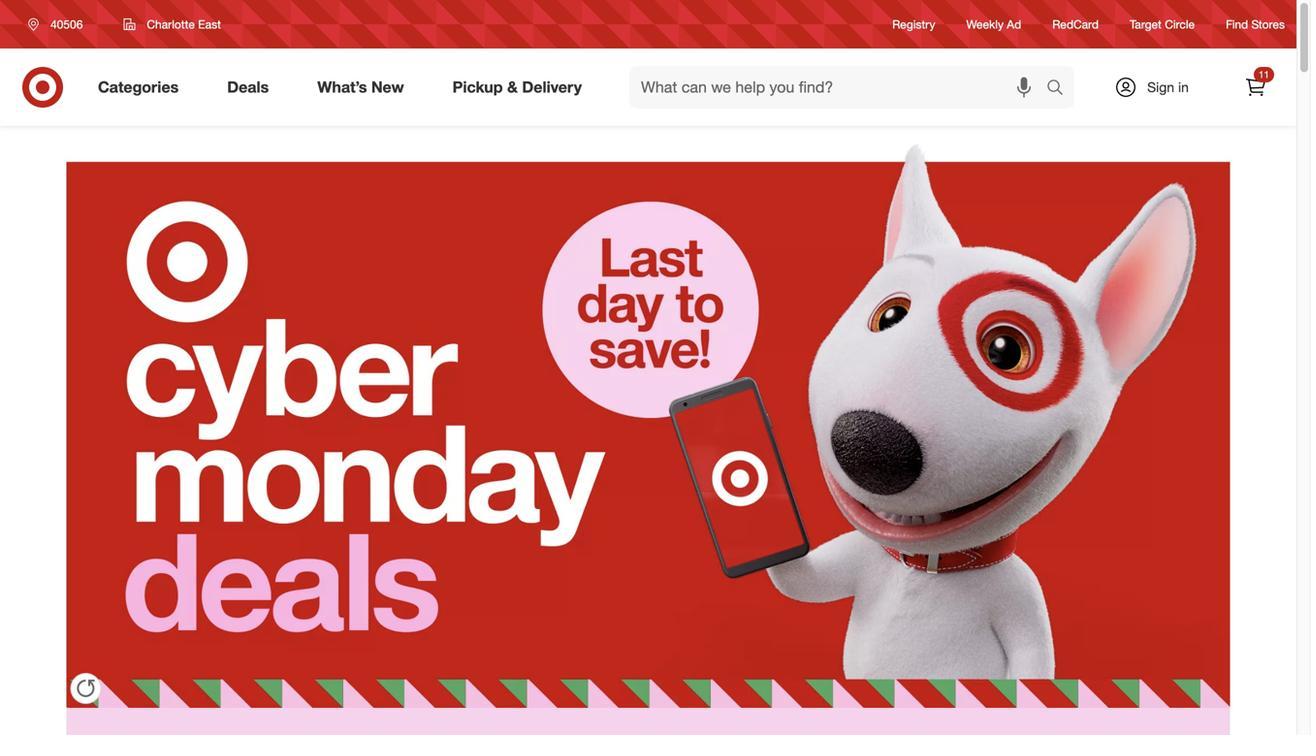 Task type: vqa. For each thing, say whether or not it's contained in the screenshot.
Deals
yes



Task type: locate. For each thing, give the bounding box(es) containing it.
in
[[1179, 79, 1189, 96]]

circle
[[1165, 17, 1195, 31]]

redcard
[[1053, 17, 1099, 31]]

charlotte east
[[147, 17, 221, 32]]

what's
[[317, 78, 367, 97]]

pickup & delivery
[[453, 78, 582, 97]]

target circle
[[1130, 17, 1195, 31]]

ad
[[1007, 17, 1022, 31]]

weekly
[[967, 17, 1004, 31]]

pickup & delivery link
[[436, 66, 606, 109]]

weekly ad link
[[967, 16, 1022, 33]]

search
[[1038, 80, 1085, 99]]

11
[[1259, 68, 1270, 81]]

target
[[1130, 17, 1162, 31]]

11 link
[[1235, 66, 1278, 109]]

new
[[371, 78, 404, 97]]

categories
[[98, 78, 179, 97]]

40506
[[50, 17, 83, 32]]

what's new link
[[301, 66, 428, 109]]

target cyber monday deals, last day to save! image
[[66, 126, 1231, 708]]

deals
[[227, 78, 269, 97]]

categories link
[[81, 66, 203, 109]]



Task type: describe. For each thing, give the bounding box(es) containing it.
what's new
[[317, 78, 404, 97]]

delivery
[[522, 78, 582, 97]]

east
[[198, 17, 221, 32]]

find
[[1226, 17, 1249, 31]]

find stores link
[[1226, 16, 1285, 33]]

sign in
[[1148, 79, 1189, 96]]

redcard link
[[1053, 16, 1099, 33]]

search button
[[1038, 66, 1085, 113]]

registry
[[893, 17, 936, 31]]

target circle link
[[1130, 16, 1195, 33]]

charlotte
[[147, 17, 195, 32]]

weekly ad
[[967, 17, 1022, 31]]

stores
[[1252, 17, 1285, 31]]

sign
[[1148, 79, 1175, 96]]

pickup
[[453, 78, 503, 97]]

registry link
[[893, 16, 936, 33]]

charlotte east button
[[111, 7, 234, 42]]

find stores
[[1226, 17, 1285, 31]]

What can we help you find? suggestions appear below search field
[[630, 66, 1052, 109]]

sign in link
[[1098, 66, 1219, 109]]

40506 button
[[16, 7, 103, 42]]

deals link
[[211, 66, 293, 109]]

&
[[507, 78, 518, 97]]



